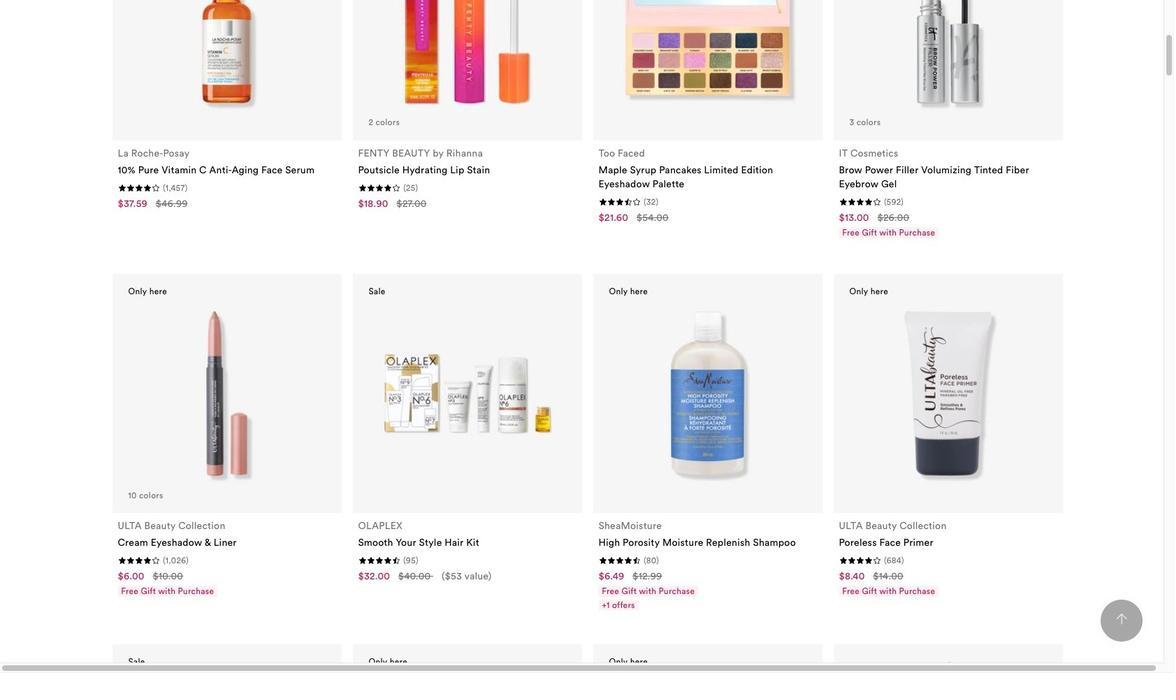 Task type: vqa. For each thing, say whether or not it's contained in the screenshot.
IT Cosmetics Brow Power Filler Volumizing Tinted Fiber Eyebrow Gel IMAGE
yes



Task type: describe. For each thing, give the bounding box(es) containing it.
ulta beauty collection poreless face primer image
[[857, 302, 1040, 485]]

too faced maple syrup pancakes limited edition eyeshadow palette image
[[616, 0, 799, 112]]

ultamate rewards credit card image
[[903, 654, 994, 673]]

la roche-posay 10% pure vitamin c anti-aging face serum image
[[135, 0, 319, 112]]



Task type: locate. For each thing, give the bounding box(es) containing it.
it cosmetics brow power filler volumizing tinted fiber eyebrow gel image
[[857, 0, 1040, 112]]

ulta beauty collection cream eyeshadow & liner image
[[135, 302, 319, 485]]

back to top image
[[1116, 614, 1128, 625]]

fenty beauty by rihanna poutsicle hydrating lip stain image
[[376, 0, 559, 112]]

sheamoisture high porosity moisture replenish shampoo image
[[616, 302, 799, 485]]

olaplex smooth your style hair kit image
[[376, 302, 559, 485]]



